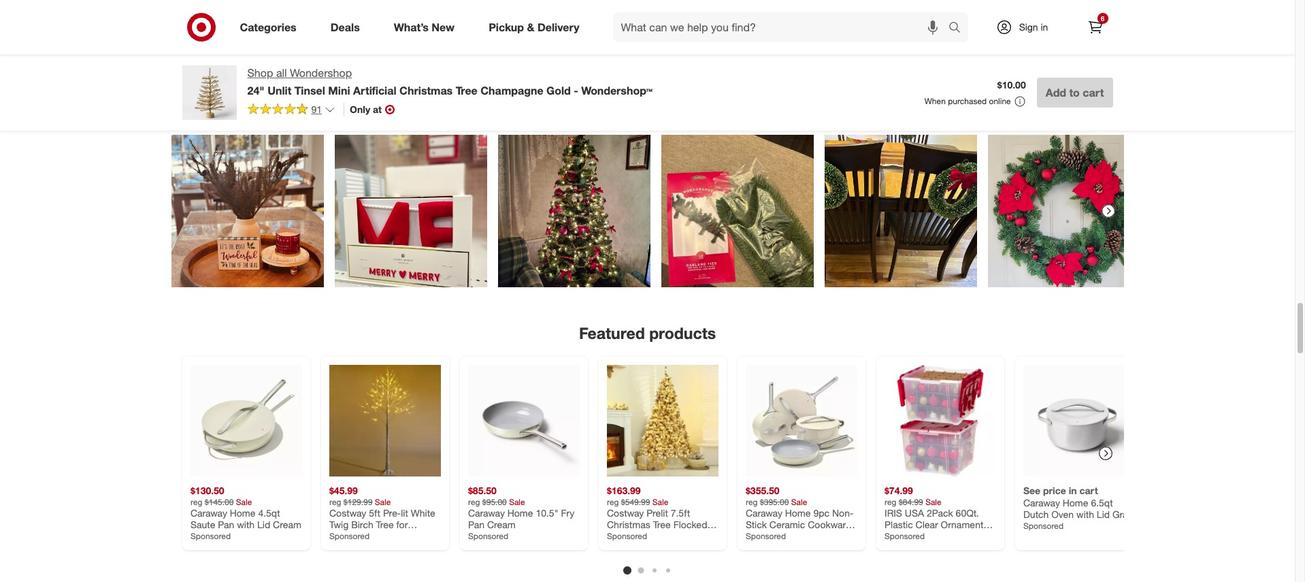 Task type: vqa. For each thing, say whether or not it's contained in the screenshot.


Task type: describe. For each thing, give the bounding box(es) containing it.
pre-
[[383, 507, 401, 518]]

all
[[276, 66, 287, 80]]

saute
[[190, 518, 215, 530]]

caraway home 10.5" fry pan cream image
[[468, 365, 580, 476]]

$130.50
[[190, 484, 224, 496]]

show more button
[[453, 35, 842, 57]]

$85.50 reg $95.00 sale caraway home 10.5" fry pan cream sponsored
[[468, 484, 574, 541]]

6 link
[[1081, 12, 1111, 42]]

home for $95.00
[[507, 507, 533, 518]]

led inside $163.99 reg $549.99 sale costway prelit 7.5ft christmas tree flocked xmas snowy tree 450 led lights
[[607, 542, 625, 554]]

pickup & delivery link
[[477, 12, 597, 42]]

delivery
[[538, 20, 580, 34]]

white
[[411, 507, 435, 518]]

lid for 6.5qt
[[1097, 508, 1110, 520]]

in inside sign in link
[[1041, 21, 1049, 33]]

$163.99 reg $549.99 sale costway prelit 7.5ft christmas tree flocked xmas snowy tree 450 led lights
[[607, 484, 707, 554]]

in inside the see price in cart caraway home 6.5qt dutch oven with lid gray sponsored
[[1069, 484, 1077, 496]]

$130.50 reg $145.00 sale caraway home 4.5qt saute pan with lid cream sponsored
[[190, 484, 301, 541]]

purchased
[[948, 96, 987, 106]]

christmas inside $163.99 reg $549.99 sale costway prelit 7.5ft christmas tree flocked xmas snowy tree 450 led lights
[[607, 518, 650, 530]]

sale for pre-
[[375, 496, 391, 507]]

mini
[[328, 84, 350, 97]]

lights inside $45.99 reg $129.99 sale costway 5ft pre-lit white twig birch tree for christmas holiday w/ 72 led lights
[[350, 542, 376, 554]]

xmas
[[607, 530, 631, 542]]

pickup & delivery
[[489, 20, 580, 34]]

see price in cart caraway home 6.5qt dutch oven with lid gray sponsored
[[1024, 484, 1133, 530]]

flocked
[[673, 518, 707, 530]]

lid for 4.5qt
[[257, 518, 270, 530]]

image of 24" unlit tinsel mini artificial christmas tree champagne gold - wondershop™ image
[[182, 65, 237, 120]]

add
[[1046, 86, 1067, 99]]

cream inside $130.50 reg $145.00 sale caraway home 4.5qt saute pan with lid cream sponsored
[[273, 518, 301, 530]]

prelit
[[647, 507, 668, 518]]

sale inside $74.99 reg $84.99 sale
[[926, 496, 942, 507]]

$129.99
[[343, 496, 372, 507]]

&
[[527, 20, 535, 34]]

reg for caraway home 4.5qt saute pan with lid cream
[[190, 496, 202, 507]]

online
[[990, 96, 1011, 106]]

$74.99
[[885, 484, 913, 496]]

set
[[746, 530, 760, 542]]

more
[[650, 41, 669, 51]]

reg for costway 5ft pre-lit white twig birch tree for christmas holiday w/ 72 led lights
[[329, 496, 341, 507]]

christmas inside the shop all wondershop 24" unlit tinsel mini artificial christmas tree champagne gold - wondershop™
[[400, 84, 453, 97]]

tree left 450
[[665, 530, 683, 542]]

ceramic
[[769, 518, 805, 530]]

sponsored inside $130.50 reg $145.00 sale caraway home 4.5qt saute pan with lid cream sponsored
[[190, 530, 231, 541]]

categories link
[[228, 12, 314, 42]]

user image by @moggiesrule2022 image
[[498, 135, 650, 287]]

dutch
[[1024, 508, 1049, 520]]

featured
[[579, 323, 645, 342]]

sale for 7.5ft
[[652, 496, 668, 507]]

costway for birch
[[329, 507, 366, 518]]

fry
[[561, 507, 574, 518]]

sponsored inside the see price in cart caraway home 6.5qt dutch oven with lid gray sponsored
[[1024, 520, 1064, 530]]

home for in
[[1063, 496, 1089, 508]]

$74.99 reg $84.99 sale
[[885, 484, 942, 507]]

home for $145.00
[[230, 507, 255, 518]]

wondershop
[[290, 66, 352, 80]]

$395.00
[[760, 496, 789, 507]]

reg inside $74.99 reg $84.99 sale
[[885, 496, 897, 507]]

products
[[650, 323, 716, 342]]

caraway home 6.5qt dutch oven with lid gray image
[[1024, 365, 1135, 476]]

add to cart
[[1046, 86, 1105, 99]]

72
[[423, 530, 433, 542]]

deals
[[331, 20, 360, 34]]

only at
[[350, 103, 382, 115]]

home for $395.00
[[785, 507, 811, 518]]

4.5qt
[[258, 507, 280, 518]]

tree down prelit
[[653, 518, 671, 530]]

$95.00
[[482, 496, 507, 507]]

when
[[925, 96, 946, 106]]

6.5qt
[[1091, 496, 1113, 508]]

stick
[[746, 518, 767, 530]]

user image by @midnightcraftwithme image
[[661, 135, 814, 287]]

categories
[[240, 20, 297, 34]]

tree inside the shop all wondershop 24" unlit tinsel mini artificial christmas tree champagne gold - wondershop™
[[456, 84, 478, 97]]

sponsored down the $549.99
[[607, 530, 647, 541]]

what's
[[394, 20, 429, 34]]

shop all wondershop 24" unlit tinsel mini artificial christmas tree champagne gold - wondershop™
[[247, 66, 653, 97]]

caraway for $395.00
[[746, 507, 782, 518]]

sale for 9pc
[[791, 496, 807, 507]]

what's new
[[394, 20, 455, 34]]

unlit
[[268, 84, 292, 97]]

sign in
[[1020, 21, 1049, 33]]

pickup
[[489, 20, 524, 34]]

reg for caraway home 10.5" fry pan cream
[[468, 496, 480, 507]]

gray
[[1113, 508, 1133, 520]]

sign
[[1020, 21, 1039, 33]]

w/
[[410, 530, 420, 542]]

$355.50 reg $395.00 sale caraway home 9pc non- stick ceramic cookware set cream
[[746, 484, 854, 542]]

$355.50
[[746, 484, 780, 496]]

tree inside $45.99 reg $129.99 sale costway 5ft pre-lit white twig birch tree for christmas holiday w/ 72 led lights
[[376, 518, 394, 530]]

user image by @shoppwithjasss image
[[335, 135, 487, 287]]

cart inside the see price in cart caraway home 6.5qt dutch oven with lid gray sponsored
[[1080, 484, 1098, 496]]



Task type: locate. For each thing, give the bounding box(es) containing it.
lights down the snowy at the bottom
[[627, 542, 653, 554]]

0 horizontal spatial with
[[237, 518, 254, 530]]

caraway inside $85.50 reg $95.00 sale caraway home 10.5" fry pan cream sponsored
[[468, 507, 505, 518]]

lights down birch
[[350, 542, 376, 554]]

pan right saute
[[218, 518, 234, 530]]

reg down $74.99
[[885, 496, 897, 507]]

iris usa 2pack 60qt. plastic clear ornament storage box with hinged lid and dividers, clear/red image
[[885, 365, 996, 476]]

6 reg from the left
[[885, 496, 897, 507]]

holiday
[[375, 530, 407, 542]]

1 pan from the left
[[218, 518, 234, 530]]

0 horizontal spatial costway
[[329, 507, 366, 518]]

reg down $45.99
[[329, 496, 341, 507]]

1 vertical spatial christmas
[[607, 518, 650, 530]]

caraway home 4.5qt saute pan with lid cream image
[[190, 365, 302, 476]]

sale inside $130.50 reg $145.00 sale caraway home 4.5qt saute pan with lid cream sponsored
[[236, 496, 252, 507]]

featured products
[[579, 323, 716, 342]]

price
[[1043, 484, 1066, 496]]

for
[[396, 518, 408, 530]]

new
[[432, 20, 455, 34]]

lit
[[401, 507, 408, 518]]

1 horizontal spatial lights
[[627, 542, 653, 554]]

reg inside $45.99 reg $129.99 sale costway 5ft pre-lit white twig birch tree for christmas holiday w/ 72 led lights
[[329, 496, 341, 507]]

christmas down birch
[[329, 530, 373, 542]]

5ft
[[369, 507, 380, 518]]

costway down $163.99
[[607, 507, 644, 518]]

christmas right artificial at the left top
[[400, 84, 453, 97]]

reg down '$355.50'
[[746, 496, 758, 507]]

cart up 6.5qt
[[1080, 484, 1098, 496]]

see
[[1024, 484, 1041, 496]]

pan for with
[[218, 518, 234, 530]]

1 vertical spatial cart
[[1080, 484, 1098, 496]]

reg down $163.99
[[607, 496, 619, 507]]

only
[[350, 103, 370, 115]]

in right sign
[[1041, 21, 1049, 33]]

lid down "4.5qt" in the left of the page
[[257, 518, 270, 530]]

user image by @carpoolandglitter image
[[171, 135, 324, 287]]

9pc
[[813, 507, 830, 518]]

pan
[[218, 518, 234, 530], [468, 518, 484, 530]]

sale left lit at the left bottom of the page
[[375, 496, 391, 507]]

caraway inside the see price in cart caraway home 6.5qt dutch oven with lid gray sponsored
[[1024, 496, 1060, 508]]

tinsel
[[295, 84, 325, 97]]

lid inside $130.50 reg $145.00 sale caraway home 4.5qt saute pan with lid cream sponsored
[[257, 518, 270, 530]]

caraway up dutch in the bottom right of the page
[[1024, 496, 1060, 508]]

6 sale from the left
[[926, 496, 942, 507]]

$10.00
[[998, 79, 1026, 91]]

costway for xmas
[[607, 507, 644, 518]]

birch
[[351, 518, 373, 530]]

what's new link
[[382, 12, 472, 42]]

to
[[1070, 86, 1080, 99]]

champagne
[[481, 84, 544, 97]]

wondershop™
[[582, 84, 653, 97]]

91 link
[[247, 103, 336, 118]]

deals link
[[319, 12, 377, 42]]

user image by @coastiewifey image
[[825, 135, 977, 287]]

caraway for $95.00
[[468, 507, 505, 518]]

3 reg from the left
[[468, 496, 480, 507]]

sale right $145.00
[[236, 496, 252, 507]]

twig
[[329, 518, 348, 530]]

$45.99 reg $129.99 sale costway 5ft pre-lit white twig birch tree for christmas holiday w/ 72 led lights
[[329, 484, 435, 554]]

2 lights from the left
[[627, 542, 653, 554]]

add to cart button
[[1037, 78, 1113, 108]]

sponsored down stick
[[746, 530, 786, 541]]

4 reg from the left
[[607, 496, 619, 507]]

snowy
[[633, 530, 662, 542]]

24"
[[247, 84, 265, 97]]

home inside the see price in cart caraway home 6.5qt dutch oven with lid gray sponsored
[[1063, 496, 1089, 508]]

lid inside the see price in cart caraway home 6.5qt dutch oven with lid gray sponsored
[[1097, 508, 1110, 520]]

4 sale from the left
[[652, 496, 668, 507]]

sale inside $45.99 reg $129.99 sale costway 5ft pre-lit white twig birch tree for christmas holiday w/ 72 led lights
[[375, 496, 391, 507]]

1 costway from the left
[[329, 507, 366, 518]]

sponsored down the twig at the bottom left of the page
[[329, 530, 369, 541]]

sale inside $355.50 reg $395.00 sale caraway home 9pc non- stick ceramic cookware set cream
[[791, 496, 807, 507]]

search
[[943, 21, 975, 35]]

cream down "4.5qt" in the left of the page
[[273, 518, 301, 530]]

at
[[373, 103, 382, 115]]

led down the twig at the bottom left of the page
[[329, 542, 347, 554]]

1 horizontal spatial cream
[[487, 518, 516, 530]]

lid
[[1097, 508, 1110, 520], [257, 518, 270, 530]]

home left "4.5qt" in the left of the page
[[230, 507, 255, 518]]

costway inside $163.99 reg $549.99 sale costway prelit 7.5ft christmas tree flocked xmas snowy tree 450 led lights
[[607, 507, 644, 518]]

lights inside $163.99 reg $549.99 sale costway prelit 7.5ft christmas tree flocked xmas snowy tree 450 led lights
[[627, 542, 653, 554]]

0 vertical spatial in
[[1041, 21, 1049, 33]]

reg for costway prelit 7.5ft christmas tree flocked xmas snowy tree 450 led lights
[[607, 496, 619, 507]]

caraway home 9pc non-stick ceramic cookware set cream image
[[746, 365, 857, 476]]

1 led from the left
[[329, 542, 347, 554]]

3 sale from the left
[[509, 496, 525, 507]]

in
[[1041, 21, 1049, 33], [1069, 484, 1077, 496]]

sale
[[236, 496, 252, 507], [375, 496, 391, 507], [509, 496, 525, 507], [652, 496, 668, 507], [791, 496, 807, 507], [926, 496, 942, 507]]

with down 6.5qt
[[1077, 508, 1094, 520]]

costway prelit 7.5ft christmas tree flocked xmas snowy tree 450 led lights image
[[607, 365, 719, 476]]

christmas up xmas
[[607, 518, 650, 530]]

caraway up stick
[[746, 507, 782, 518]]

in right price
[[1069, 484, 1077, 496]]

reg down $85.50
[[468, 496, 480, 507]]

sale inside $163.99 reg $549.99 sale costway prelit 7.5ft christmas tree flocked xmas snowy tree 450 led lights
[[652, 496, 668, 507]]

home up oven
[[1063, 496, 1089, 508]]

costway 5ft pre-lit white twig birch tree for christmas holiday w/ 72 led lights image
[[329, 365, 441, 476]]

0 horizontal spatial lid
[[257, 518, 270, 530]]

cream inside $85.50 reg $95.00 sale caraway home 10.5" fry pan cream sponsored
[[487, 518, 516, 530]]

1 horizontal spatial led
[[607, 542, 625, 554]]

reg inside $130.50 reg $145.00 sale caraway home 4.5qt saute pan with lid cream sponsored
[[190, 496, 202, 507]]

0 vertical spatial christmas
[[400, 84, 453, 97]]

sale left 7.5ft
[[652, 496, 668, 507]]

reg
[[190, 496, 202, 507], [329, 496, 341, 507], [468, 496, 480, 507], [607, 496, 619, 507], [746, 496, 758, 507], [885, 496, 897, 507]]

2 costway from the left
[[607, 507, 644, 518]]

with inside $130.50 reg $145.00 sale caraway home 4.5qt saute pan with lid cream sponsored
[[237, 518, 254, 530]]

with inside the see price in cart caraway home 6.5qt dutch oven with lid gray sponsored
[[1077, 508, 1094, 520]]

cream down $95.00
[[487, 518, 516, 530]]

user image by @universally_cute image
[[988, 135, 1141, 287]]

450
[[685, 530, 701, 542]]

shop
[[247, 66, 273, 80]]

1 horizontal spatial costway
[[607, 507, 644, 518]]

pan for cream
[[468, 518, 484, 530]]

sale inside $85.50 reg $95.00 sale caraway home 10.5" fry pan cream sponsored
[[509, 496, 525, 507]]

caraway inside $355.50 reg $395.00 sale caraway home 9pc non- stick ceramic cookware set cream
[[746, 507, 782, 518]]

with
[[1077, 508, 1094, 520], [237, 518, 254, 530]]

with for 6.5qt
[[1077, 508, 1094, 520]]

home up ceramic
[[785, 507, 811, 518]]

show
[[627, 41, 648, 51]]

reg inside $85.50 reg $95.00 sale caraway home 10.5" fry pan cream sponsored
[[468, 496, 480, 507]]

5 reg from the left
[[746, 496, 758, 507]]

0 horizontal spatial pan
[[218, 518, 234, 530]]

costway up the twig at the bottom left of the page
[[329, 507, 366, 518]]

tree
[[456, 84, 478, 97], [376, 518, 394, 530], [653, 518, 671, 530], [665, 530, 683, 542]]

7.5ft
[[671, 507, 690, 518]]

1 horizontal spatial lid
[[1097, 508, 1110, 520]]

$549.99
[[621, 496, 650, 507]]

1 sale from the left
[[236, 496, 252, 507]]

when purchased online
[[925, 96, 1011, 106]]

0 horizontal spatial led
[[329, 542, 347, 554]]

pan down $95.00
[[468, 518, 484, 530]]

2 pan from the left
[[468, 518, 484, 530]]

2 led from the left
[[607, 542, 625, 554]]

pan inside $85.50 reg $95.00 sale caraway home 10.5" fry pan cream sponsored
[[468, 518, 484, 530]]

tree left champagne
[[456, 84, 478, 97]]

search button
[[943, 12, 975, 45]]

led down xmas
[[607, 542, 625, 554]]

1 horizontal spatial with
[[1077, 508, 1094, 520]]

-
[[574, 84, 578, 97]]

91
[[311, 103, 322, 115]]

home left the 10.5" in the left of the page
[[507, 507, 533, 518]]

1 horizontal spatial pan
[[468, 518, 484, 530]]

gold
[[547, 84, 571, 97]]

sponsored down $95.00
[[468, 530, 508, 541]]

costway inside $45.99 reg $129.99 sale costway 5ft pre-lit white twig birch tree for christmas holiday w/ 72 led lights
[[329, 507, 366, 518]]

caraway down $85.50
[[468, 507, 505, 518]]

reg inside $163.99 reg $549.99 sale costway prelit 7.5ft christmas tree flocked xmas snowy tree 450 led lights
[[607, 496, 619, 507]]

caraway for in
[[1024, 496, 1060, 508]]

home inside $130.50 reg $145.00 sale caraway home 4.5qt saute pan with lid cream sponsored
[[230, 507, 255, 518]]

cream down ceramic
[[763, 530, 791, 542]]

What can we help you find? suggestions appear below search field
[[613, 12, 952, 42]]

pan inside $130.50 reg $145.00 sale caraway home 4.5qt saute pan with lid cream sponsored
[[218, 518, 234, 530]]

caraway inside $130.50 reg $145.00 sale caraway home 4.5qt saute pan with lid cream sponsored
[[190, 507, 227, 518]]

sponsored
[[1024, 520, 1064, 530], [190, 530, 231, 541], [329, 530, 369, 541], [468, 530, 508, 541], [607, 530, 647, 541], [746, 530, 786, 541], [885, 530, 925, 541]]

2 horizontal spatial cream
[[763, 530, 791, 542]]

home
[[1063, 496, 1089, 508], [230, 507, 255, 518], [507, 507, 533, 518], [785, 507, 811, 518]]

non-
[[832, 507, 854, 518]]

tree up the holiday
[[376, 518, 394, 530]]

reg down $130.50
[[190, 496, 202, 507]]

lights
[[350, 542, 376, 554], [627, 542, 653, 554]]

cart right to
[[1083, 86, 1105, 99]]

2 sale from the left
[[375, 496, 391, 507]]

1 lights from the left
[[350, 542, 376, 554]]

sponsored down dutch in the bottom right of the page
[[1024, 520, 1064, 530]]

$84.99
[[899, 496, 923, 507]]

artificial
[[353, 84, 397, 97]]

costway
[[329, 507, 366, 518], [607, 507, 644, 518]]

sponsored down $84.99
[[885, 530, 925, 541]]

sponsored inside $85.50 reg $95.00 sale caraway home 10.5" fry pan cream sponsored
[[468, 530, 508, 541]]

0 horizontal spatial lights
[[350, 542, 376, 554]]

sale for 4.5qt
[[236, 496, 252, 507]]

lid down 6.5qt
[[1097, 508, 1110, 520]]

1 reg from the left
[[190, 496, 202, 507]]

reg inside $355.50 reg $395.00 sale caraway home 9pc non- stick ceramic cookware set cream
[[746, 496, 758, 507]]

cart inside 'button'
[[1083, 86, 1105, 99]]

0 horizontal spatial christmas
[[329, 530, 373, 542]]

reg for caraway home 9pc non- stick ceramic cookware set cream
[[746, 496, 758, 507]]

led inside $45.99 reg $129.99 sale costway 5ft pre-lit white twig birch tree for christmas holiday w/ 72 led lights
[[329, 542, 347, 554]]

1 horizontal spatial in
[[1069, 484, 1077, 496]]

2 reg from the left
[[329, 496, 341, 507]]

cookware
[[808, 518, 851, 530]]

caraway up saute
[[190, 507, 227, 518]]

0 horizontal spatial cream
[[273, 518, 301, 530]]

1 horizontal spatial christmas
[[400, 84, 453, 97]]

home inside $355.50 reg $395.00 sale caraway home 9pc non- stick ceramic cookware set cream
[[785, 507, 811, 518]]

oven
[[1052, 508, 1074, 520]]

5 sale from the left
[[791, 496, 807, 507]]

2 horizontal spatial christmas
[[607, 518, 650, 530]]

home inside $85.50 reg $95.00 sale caraway home 10.5" fry pan cream sponsored
[[507, 507, 533, 518]]

$45.99
[[329, 484, 358, 496]]

$163.99
[[607, 484, 641, 496]]

sale right $95.00
[[509, 496, 525, 507]]

2 vertical spatial christmas
[[329, 530, 373, 542]]

0 vertical spatial cart
[[1083, 86, 1105, 99]]

sponsored down saute
[[190, 530, 231, 541]]

$85.50
[[468, 484, 497, 496]]

6
[[1101, 14, 1105, 22]]

1 vertical spatial in
[[1069, 484, 1077, 496]]

caraway
[[1024, 496, 1060, 508], [190, 507, 227, 518], [468, 507, 505, 518], [746, 507, 782, 518]]

with right saute
[[237, 518, 254, 530]]

0 horizontal spatial in
[[1041, 21, 1049, 33]]

sale right $395.00
[[791, 496, 807, 507]]

cream inside $355.50 reg $395.00 sale caraway home 9pc non- stick ceramic cookware set cream
[[763, 530, 791, 542]]

show more
[[627, 41, 669, 51]]

10.5"
[[536, 507, 558, 518]]

caraway for $145.00
[[190, 507, 227, 518]]

$145.00
[[204, 496, 233, 507]]

sale for 10.5"
[[509, 496, 525, 507]]

sale right $84.99
[[926, 496, 942, 507]]

sign in link
[[985, 12, 1070, 42]]

christmas inside $45.99 reg $129.99 sale costway 5ft pre-lit white twig birch tree for christmas holiday w/ 72 led lights
[[329, 530, 373, 542]]

with for 4.5qt
[[237, 518, 254, 530]]



